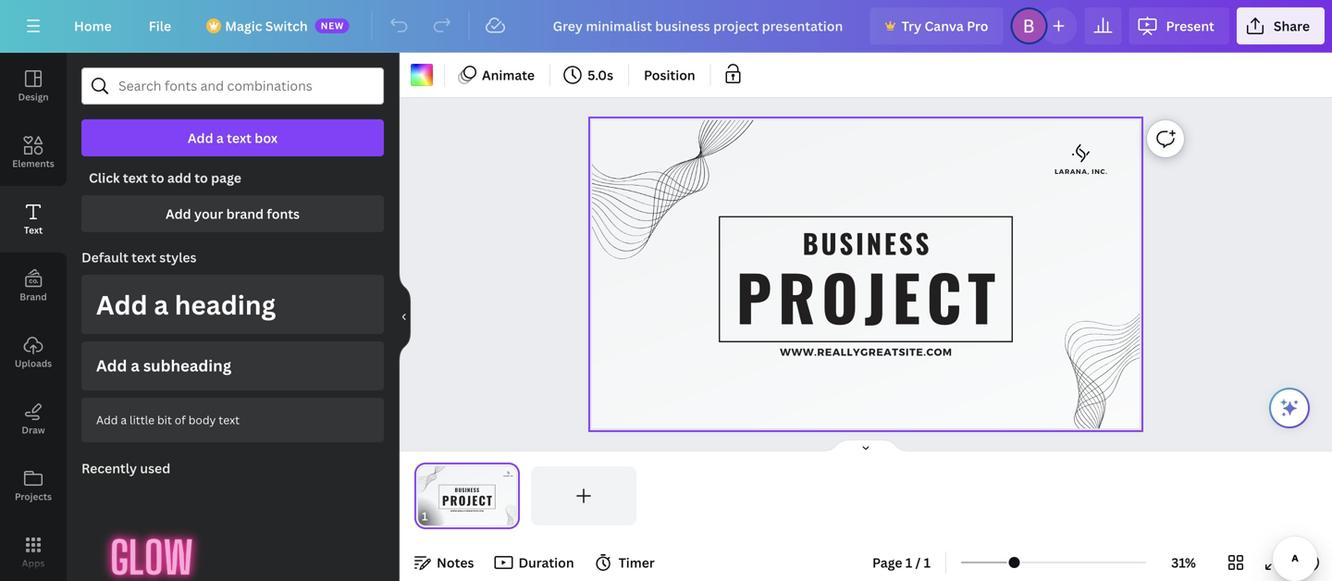 Task type: vqa. For each thing, say whether or not it's contained in the screenshot.
top level navigation 'element'
no



Task type: describe. For each thing, give the bounding box(es) containing it.
try canva pro
[[902, 17, 989, 35]]

canva
[[925, 17, 964, 35]]

side panel tab list
[[0, 53, 67, 581]]

text inside button
[[219, 412, 240, 427]]

add a subheading button
[[81, 342, 384, 390]]

recently used
[[81, 459, 171, 477]]

elements button
[[0, 119, 67, 186]]

add a heading
[[96, 287, 276, 322]]

a for subheading
[[131, 355, 140, 376]]

default text styles
[[81, 249, 197, 266]]

duration
[[519, 554, 575, 572]]

try
[[902, 17, 922, 35]]

1 to from the left
[[151, 169, 164, 187]]

add a text box button
[[81, 119, 384, 156]]

file button
[[134, 7, 186, 44]]

click text to add to page
[[89, 169, 242, 187]]

position button
[[637, 60, 703, 90]]

31% button
[[1154, 548, 1214, 578]]

styles
[[159, 249, 197, 266]]

present
[[1167, 17, 1215, 35]]

home
[[74, 17, 112, 35]]

apps
[[22, 557, 45, 570]]

little
[[130, 412, 155, 427]]

text button
[[0, 186, 67, 253]]

present button
[[1130, 7, 1230, 44]]

add for add a little bit of body text
[[96, 412, 118, 427]]

used
[[140, 459, 171, 477]]

larana,
[[1055, 167, 1090, 175]]

a for little
[[121, 412, 127, 427]]

text
[[24, 224, 43, 237]]

projects button
[[0, 453, 67, 519]]

default
[[81, 249, 129, 266]]

add for add your brand fonts
[[166, 205, 191, 223]]

share
[[1275, 17, 1311, 35]]

page
[[873, 554, 903, 572]]

uploads
[[15, 357, 52, 370]]

subheading
[[143, 355, 232, 376]]

design button
[[0, 53, 67, 119]]

try canva pro button
[[871, 7, 1004, 44]]

hide image
[[399, 273, 411, 361]]

recently
[[81, 459, 137, 477]]

heading
[[175, 287, 276, 322]]

draw button
[[0, 386, 67, 453]]

no color image
[[411, 64, 433, 86]]

draw
[[22, 424, 45, 436]]

Page title text field
[[436, 507, 443, 526]]

add your brand fonts
[[166, 205, 300, 223]]

home link
[[59, 7, 127, 44]]

5.0s
[[588, 66, 614, 84]]

31%
[[1172, 554, 1197, 572]]

projects
[[15, 491, 52, 503]]

timer
[[619, 554, 655, 572]]

1 1 from the left
[[906, 554, 913, 572]]

a for text
[[217, 129, 224, 147]]

hide pages image
[[822, 439, 911, 454]]

larana, inc.
[[1055, 167, 1109, 175]]

2 1 from the left
[[924, 554, 931, 572]]



Task type: locate. For each thing, give the bounding box(es) containing it.
switch
[[265, 17, 308, 35]]

main menu bar
[[0, 0, 1333, 53]]

body
[[189, 412, 216, 427]]

a up page
[[217, 129, 224, 147]]

www.reallygreatsite.com
[[780, 346, 953, 358]]

text right body
[[219, 412, 240, 427]]

brand button
[[0, 253, 67, 319]]

add a little bit of body text button
[[81, 398, 384, 442]]

Design title text field
[[538, 7, 863, 44]]

to
[[151, 169, 164, 187], [195, 169, 208, 187]]

text
[[227, 129, 252, 147], [123, 169, 148, 187], [132, 249, 156, 266], [219, 412, 240, 427]]

business
[[803, 223, 932, 263]]

a for heading
[[154, 287, 169, 322]]

page 1 / 1
[[873, 554, 931, 572]]

fonts
[[267, 205, 300, 223]]

your
[[194, 205, 223, 223]]

text right the click
[[123, 169, 148, 187]]

uploads button
[[0, 319, 67, 386]]

add left the your
[[166, 205, 191, 223]]

position
[[644, 66, 696, 84]]

add
[[188, 129, 213, 147], [166, 205, 191, 223], [96, 287, 148, 322], [96, 355, 127, 376], [96, 412, 118, 427]]

add a subheading
[[96, 355, 232, 376]]

duration button
[[489, 548, 582, 578]]

magic
[[225, 17, 262, 35]]

0 horizontal spatial 1
[[906, 554, 913, 572]]

of
[[175, 412, 186, 427]]

inc.
[[1093, 167, 1109, 175]]

project
[[737, 250, 1002, 343]]

add a little bit of body text
[[96, 412, 240, 427]]

a inside button
[[217, 129, 224, 147]]

notes button
[[407, 548, 482, 578]]

share button
[[1238, 7, 1326, 44]]

2 to from the left
[[195, 169, 208, 187]]

pro
[[967, 17, 989, 35]]

bit
[[157, 412, 172, 427]]

add
[[167, 169, 192, 187]]

brand
[[20, 291, 47, 303]]

add inside add a heading button
[[96, 287, 148, 322]]

canva assistant image
[[1279, 397, 1301, 419]]

to right add
[[195, 169, 208, 187]]

1 horizontal spatial 1
[[924, 554, 931, 572]]

add inside add your brand fonts button
[[166, 205, 191, 223]]

add inside add a text box button
[[188, 129, 213, 147]]

5.0s button
[[558, 60, 621, 90]]

page
[[211, 169, 242, 187]]

a left subheading
[[131, 355, 140, 376]]

brand
[[226, 205, 264, 223]]

animate button
[[453, 60, 543, 90]]

add for add a heading
[[96, 287, 148, 322]]

animate
[[482, 66, 535, 84]]

add left the little
[[96, 412, 118, 427]]

design
[[18, 91, 49, 103]]

box
[[255, 129, 278, 147]]

0 horizontal spatial to
[[151, 169, 164, 187]]

1 horizontal spatial to
[[195, 169, 208, 187]]

add for add a text box
[[188, 129, 213, 147]]

text inside button
[[227, 129, 252, 147]]

text left the box at left
[[227, 129, 252, 147]]

magic switch
[[225, 17, 308, 35]]

add for add a subheading
[[96, 355, 127, 376]]

a down styles
[[154, 287, 169, 322]]

1 right /
[[924, 554, 931, 572]]

a
[[217, 129, 224, 147], [154, 287, 169, 322], [131, 355, 140, 376], [121, 412, 127, 427]]

1
[[906, 554, 913, 572], [924, 554, 931, 572]]

to left add
[[151, 169, 164, 187]]

add a heading button
[[81, 275, 384, 334]]

new
[[321, 19, 344, 32]]

add up add
[[188, 129, 213, 147]]

notes
[[437, 554, 474, 572]]

add your brand fonts button
[[81, 195, 384, 232]]

1 left /
[[906, 554, 913, 572]]

add inside add a subheading button
[[96, 355, 127, 376]]

timer button
[[589, 548, 663, 578]]

page 1 image
[[415, 467, 520, 526]]

text left styles
[[132, 249, 156, 266]]

Search fonts and combinations search field
[[118, 68, 347, 104]]

apps button
[[0, 519, 67, 581]]

add left subheading
[[96, 355, 127, 376]]

click
[[89, 169, 120, 187]]

add inside add a little bit of body text button
[[96, 412, 118, 427]]

file
[[149, 17, 171, 35]]

a left the little
[[121, 412, 127, 427]]

elements
[[12, 157, 54, 170]]

add a text box
[[188, 129, 278, 147]]

/
[[916, 554, 921, 572]]

add down default
[[96, 287, 148, 322]]



